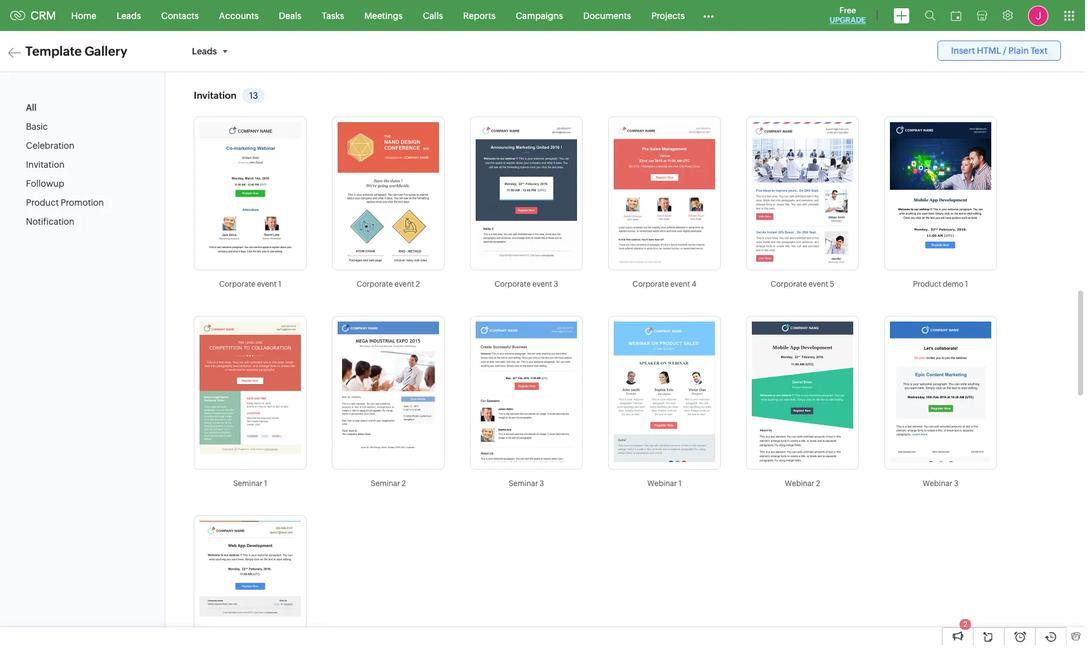 Task type: vqa. For each thing, say whether or not it's contained in the screenshot.
James Peterson corresponding to Modified By
no



Task type: locate. For each thing, give the bounding box(es) containing it.
reports link
[[453, 0, 506, 31]]

event for 3
[[533, 280, 552, 289]]

tasks
[[322, 10, 344, 21]]

invitation up the followup
[[26, 160, 65, 170]]

2 seminar from the left
[[371, 480, 400, 489]]

leads up the 'gallery'
[[117, 10, 141, 21]]

corporate
[[219, 280, 255, 289], [357, 280, 393, 289], [495, 280, 531, 289], [633, 280, 669, 289], [771, 280, 807, 289]]

0 vertical spatial invitation
[[194, 90, 237, 101]]

seminar
[[233, 480, 263, 489], [371, 480, 400, 489], [509, 480, 538, 489]]

product
[[26, 198, 59, 208], [914, 280, 942, 289]]

leads inside field
[[192, 46, 217, 56]]

leads for leads "link"
[[117, 10, 141, 21]]

1 horizontal spatial leads
[[192, 46, 217, 56]]

5 event from the left
[[809, 280, 829, 289]]

corporate for corporate event 2
[[357, 280, 393, 289]]

leads inside "link"
[[117, 10, 141, 21]]

invitation
[[194, 90, 237, 101], [26, 160, 65, 170]]

not loaded image for corporate event 5
[[752, 122, 854, 263]]

corporate event 5
[[771, 280, 835, 289]]

1 vertical spatial leads
[[192, 46, 217, 56]]

4 event from the left
[[671, 280, 690, 289]]

leads
[[117, 10, 141, 21], [192, 46, 217, 56]]

webinar
[[648, 480, 677, 489], [785, 480, 815, 489], [923, 480, 953, 489]]

leads down 'contacts' at the top
[[192, 46, 217, 56]]

create menu image
[[894, 8, 910, 23]]

0 horizontal spatial 3
[[540, 480, 544, 489]]

basic
[[26, 122, 48, 132]]

product down the followup
[[26, 198, 59, 208]]

2 horizontal spatial 3
[[954, 480, 959, 489]]

2 horizontal spatial webinar
[[923, 480, 953, 489]]

2
[[416, 280, 420, 289], [402, 480, 406, 489], [816, 480, 821, 489], [964, 621, 968, 629]]

not loaded image for webinar 3
[[890, 322, 992, 463]]

campaigns link
[[506, 0, 573, 31]]

1 horizontal spatial webinar
[[785, 480, 815, 489]]

0 horizontal spatial invitation
[[26, 160, 65, 170]]

0 horizontal spatial webinar
[[648, 480, 677, 489]]

0 vertical spatial leads
[[117, 10, 141, 21]]

3 webinar from the left
[[923, 480, 953, 489]]

template
[[25, 44, 82, 58]]

3
[[554, 280, 558, 289], [540, 480, 544, 489], [954, 480, 959, 489]]

0 horizontal spatial product
[[26, 198, 59, 208]]

2 horizontal spatial seminar
[[509, 480, 538, 489]]

2 corporate from the left
[[357, 280, 393, 289]]

webinar 2
[[785, 480, 821, 489]]

promotion
[[61, 198, 104, 208]]

event
[[257, 280, 277, 289], [395, 280, 414, 289], [533, 280, 552, 289], [671, 280, 690, 289], [809, 280, 829, 289]]

not loaded image for webinar 1
[[614, 322, 715, 463]]

plain
[[1009, 46, 1029, 56]]

event for 4
[[671, 280, 690, 289]]

calls link
[[413, 0, 453, 31]]

search image
[[925, 10, 936, 21]]

corporate event 3
[[495, 280, 558, 289]]

not loaded image for seminar 3
[[476, 322, 577, 463]]

insert html / plain text link
[[938, 41, 1061, 61]]

Leads field
[[187, 41, 237, 62]]

2 webinar from the left
[[785, 480, 815, 489]]

invitation left 13
[[194, 90, 237, 101]]

1 horizontal spatial seminar
[[371, 480, 400, 489]]

1 horizontal spatial 3
[[554, 280, 558, 289]]

3 seminar from the left
[[509, 480, 538, 489]]

not loaded image for webinar 2
[[752, 322, 854, 463]]

1 horizontal spatial invitation
[[194, 90, 237, 101]]

event for 2
[[395, 280, 414, 289]]

deals link
[[269, 0, 312, 31]]

not loaded image for seminar 1
[[200, 322, 301, 463]]

0 vertical spatial product
[[26, 198, 59, 208]]

1 vertical spatial product
[[914, 280, 942, 289]]

0 horizontal spatial leads
[[117, 10, 141, 21]]

0 horizontal spatial seminar
[[233, 480, 263, 489]]

search element
[[918, 0, 944, 31]]

corporate for corporate event 5
[[771, 280, 807, 289]]

4 corporate from the left
[[633, 280, 669, 289]]

home link
[[61, 0, 107, 31]]

3 corporate from the left
[[495, 280, 531, 289]]

event for 5
[[809, 280, 829, 289]]

seminar 2
[[371, 480, 406, 489]]

1 seminar from the left
[[233, 480, 263, 489]]

not loaded image for product demo 1
[[890, 122, 992, 263]]

1 corporate from the left
[[219, 280, 255, 289]]

Other Modules field
[[695, 5, 722, 26]]

1 webinar from the left
[[648, 480, 677, 489]]

1 horizontal spatial product
[[914, 280, 942, 289]]

/
[[1003, 46, 1007, 56]]

meetings link
[[354, 0, 413, 31]]

webinar for webinar 3
[[923, 480, 953, 489]]

not loaded image
[[200, 122, 301, 263], [338, 122, 439, 263], [476, 122, 577, 263], [614, 122, 715, 263], [752, 122, 854, 263], [890, 122, 992, 263], [200, 322, 301, 463], [338, 322, 439, 463], [476, 322, 577, 463], [614, 322, 715, 463], [752, 322, 854, 463], [890, 322, 992, 463], [200, 522, 301, 646]]

not loaded image for corporate event 2
[[338, 122, 439, 263]]

tasks link
[[312, 0, 354, 31]]

free
[[840, 6, 856, 15]]

2 event from the left
[[395, 280, 414, 289]]

seminar for seminar 3
[[509, 480, 538, 489]]

insert html / plain text
[[951, 46, 1048, 56]]

5 corporate from the left
[[771, 280, 807, 289]]

1 event from the left
[[257, 280, 277, 289]]

1
[[278, 280, 281, 289], [965, 280, 969, 289], [264, 480, 267, 489], [679, 480, 682, 489]]

seminar 3
[[509, 480, 544, 489]]

celebration
[[26, 141, 74, 151]]

demo
[[943, 280, 964, 289]]

crm
[[30, 9, 56, 22]]

calls
[[423, 10, 443, 21]]

product left demo
[[914, 280, 942, 289]]

profile image
[[1028, 5, 1049, 26]]

3 event from the left
[[533, 280, 552, 289]]



Task type: describe. For each thing, give the bounding box(es) containing it.
not loaded image for corporate event 1
[[200, 122, 301, 263]]

webinar 3
[[923, 480, 959, 489]]

product for product promotion
[[26, 198, 59, 208]]

corporate for corporate event 1
[[219, 280, 255, 289]]

webinar 1
[[648, 480, 682, 489]]

1 vertical spatial invitation
[[26, 160, 65, 170]]

corporate for corporate event 3
[[495, 280, 531, 289]]

seminar for seminar 1
[[233, 480, 263, 489]]

followup
[[26, 179, 64, 189]]

3 for webinar 3
[[954, 480, 959, 489]]

create menu element
[[887, 0, 918, 31]]

template gallery
[[25, 44, 127, 58]]

documents
[[584, 10, 631, 21]]

notification
[[26, 217, 74, 227]]

corporate for corporate event 4
[[633, 280, 669, 289]]

deals
[[279, 10, 302, 21]]

home
[[71, 10, 96, 21]]

all
[[26, 103, 36, 113]]

free upgrade
[[830, 6, 866, 25]]

seminar 1
[[233, 480, 267, 489]]

leads for leads field
[[192, 46, 217, 56]]

leads link
[[107, 0, 151, 31]]

html
[[977, 46, 1002, 56]]

not loaded image for seminar 2
[[338, 322, 439, 463]]

webinar for webinar 2
[[785, 480, 815, 489]]

accounts link
[[209, 0, 269, 31]]

13
[[249, 91, 258, 101]]

gallery
[[85, 44, 127, 58]]

corporate event 1
[[219, 280, 281, 289]]

webinar for webinar 1
[[648, 480, 677, 489]]

corporate event 2
[[357, 280, 420, 289]]

campaigns
[[516, 10, 563, 21]]

product demo 1
[[914, 280, 969, 289]]

4
[[692, 280, 697, 289]]

not loaded image for corporate event 3
[[476, 122, 577, 263]]

not loaded image for corporate event 4
[[614, 122, 715, 263]]

projects link
[[642, 0, 695, 31]]

documents link
[[573, 0, 642, 31]]

5
[[830, 280, 835, 289]]

contacts
[[161, 10, 199, 21]]

3 for seminar 3
[[540, 480, 544, 489]]

accounts
[[219, 10, 259, 21]]

insert
[[951, 46, 975, 56]]

reports
[[463, 10, 496, 21]]

contacts link
[[151, 0, 209, 31]]

seminar for seminar 2
[[371, 480, 400, 489]]

upgrade
[[830, 16, 866, 25]]

meetings
[[365, 10, 403, 21]]

profile element
[[1021, 0, 1056, 31]]

product for product demo 1
[[914, 280, 942, 289]]

calendar image
[[951, 10, 962, 21]]

corporate event 4
[[633, 280, 697, 289]]

product promotion
[[26, 198, 104, 208]]

event for 1
[[257, 280, 277, 289]]

projects
[[652, 10, 685, 21]]

crm link
[[10, 9, 56, 22]]

text
[[1031, 46, 1048, 56]]



